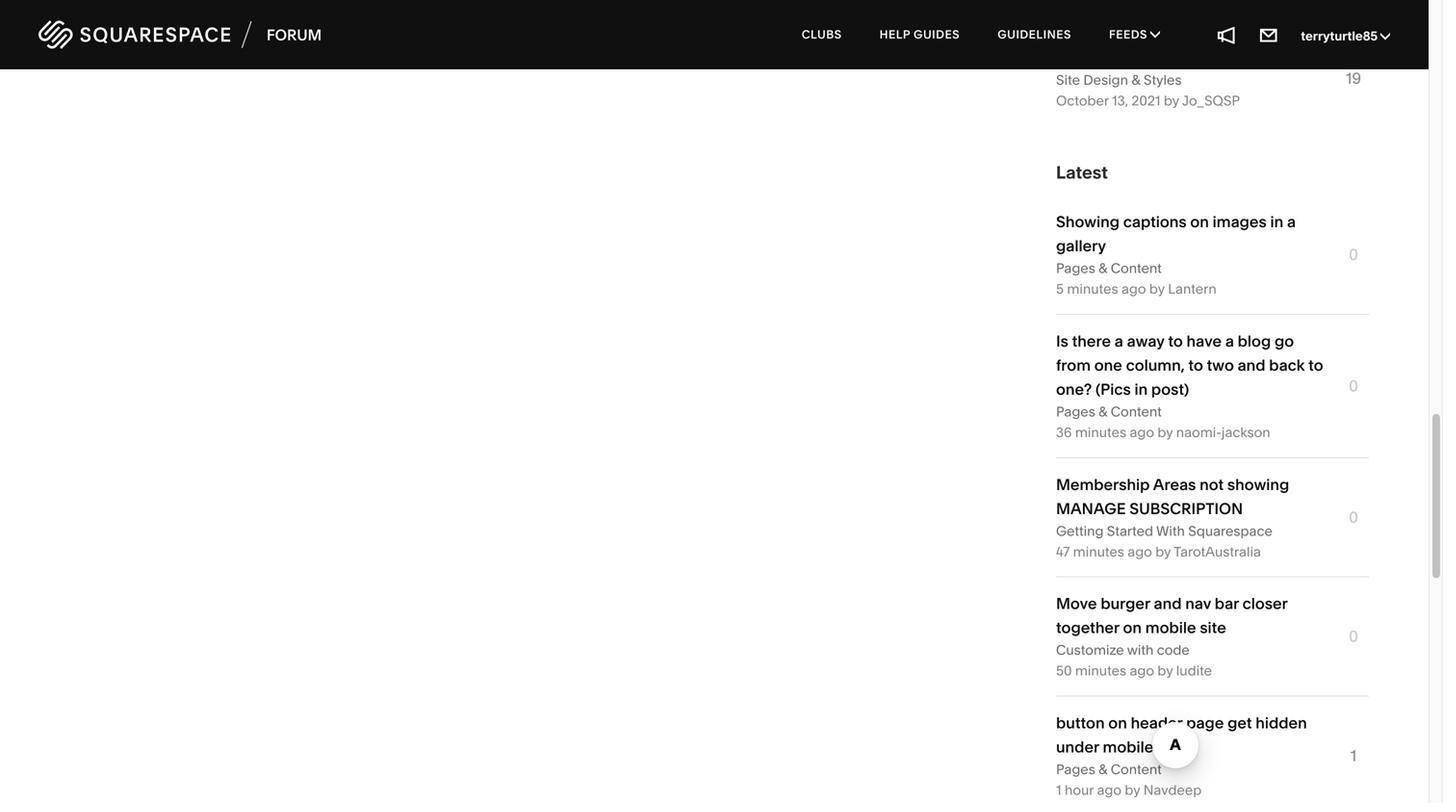 Task type: describe. For each thing, give the bounding box(es) containing it.
from
[[1056, 356, 1091, 375]]

5
[[1056, 281, 1064, 297]]

notifications image
[[1217, 24, 1238, 45]]

on inside showing captions on images in a gallery pages & content 5 minutes ago by lantern
[[1191, 213, 1210, 231]]

naomi-jackson link
[[1177, 424, 1271, 441]]

membership areas not showing manage subscription link
[[1056, 475, 1290, 518]]

get
[[1228, 714, 1252, 732]]

bar
[[1215, 594, 1239, 613]]

clubs link
[[785, 10, 860, 60]]

there
[[1072, 332, 1111, 351]]

site design & styles link
[[1056, 72, 1182, 88]]

page
[[1187, 714, 1224, 732]]

is
[[1056, 332, 1069, 351]]

and inside move burger and nav bar closer together on mobile site customize with code 50 minutes ago by ludite
[[1154, 594, 1182, 613]]

site design & styles october 13, 2021 by jo_sqsp
[[1056, 72, 1240, 109]]

jo_sqsp
[[1182, 92, 1240, 109]]

areas
[[1154, 475, 1197, 494]]

squarespace forum image
[[39, 18, 322, 52]]

terryturtle85 link
[[1301, 28, 1391, 44]]

showing
[[1056, 213, 1120, 231]]

naomi-
[[1177, 424, 1222, 441]]

by inside site design & styles october 13, 2021 by jo_sqsp
[[1164, 92, 1180, 109]]

with
[[1157, 523, 1185, 539]]

47
[[1056, 543, 1070, 560]]

caret down image
[[1381, 29, 1391, 42]]

captions
[[1124, 213, 1187, 231]]

guidelines
[[998, 27, 1072, 41]]

under
[[1056, 738, 1100, 757]]

(pics
[[1096, 380, 1131, 399]]

19
[[1346, 69, 1362, 87]]

customize with code link
[[1056, 642, 1190, 658]]

feeds
[[1109, 27, 1151, 41]]

is there a away to have a blog go from one column, to two and back to one? (pics in post) pages & content 36 minutes ago by naomi-jackson
[[1056, 332, 1324, 441]]

0 for membership areas not showing manage subscription
[[1349, 508, 1359, 527]]

tarotaustralia link
[[1174, 543, 1262, 560]]

0 for showing captions on images in a gallery
[[1349, 245, 1359, 264]]

button on header page get hidden under mobile tray link
[[1056, 714, 1308, 757]]

ago inside move burger and nav bar closer together on mobile site customize with code 50 minutes ago by ludite
[[1130, 663, 1155, 679]]

ago inside is there a away to have a blog go from one column, to two and back to one? (pics in post) pages & content 36 minutes ago by naomi-jackson
[[1130, 424, 1155, 441]]

36
[[1056, 424, 1072, 441]]

tarotaustralia
[[1174, 543, 1262, 560]]

code
[[1157, 642, 1190, 658]]

in inside is there a away to have a blog go from one column, to two and back to one? (pics in post) pages & content 36 minutes ago by naomi-jackson
[[1135, 380, 1148, 399]]

go
[[1275, 332, 1294, 351]]

guides
[[914, 27, 960, 41]]

move burger and nav bar closer together on mobile site link
[[1056, 594, 1288, 637]]

pages & content link for content
[[1056, 761, 1162, 778]]

pages inside button on header page get hidden under mobile tray pages & content 1 hour ago by navdeep
[[1056, 761, 1096, 778]]

getting
[[1056, 523, 1104, 539]]

navdeep
[[1144, 782, 1202, 798]]

site
[[1056, 72, 1081, 88]]

burger
[[1101, 594, 1151, 613]]

minutes inside is there a away to have a blog go from one column, to two and back to one? (pics in post) pages & content 36 minutes ago by naomi-jackson
[[1076, 424, 1127, 441]]

by inside button on header page get hidden under mobile tray pages & content 1 hour ago by navdeep
[[1125, 782, 1141, 798]]

ludite
[[1177, 663, 1213, 679]]

styles
[[1144, 72, 1182, 88]]

away
[[1127, 332, 1165, 351]]

getting started with squarespace link
[[1056, 523, 1273, 539]]

move burger and nav bar closer together on mobile site customize with code 50 minutes ago by ludite
[[1056, 594, 1288, 679]]

on inside button on header page get hidden under mobile tray pages & content 1 hour ago by navdeep
[[1109, 714, 1128, 732]]

nav
[[1186, 594, 1212, 613]]

october
[[1056, 92, 1109, 109]]

0 for move burger and nav bar closer together on mobile site
[[1349, 627, 1359, 646]]

1 horizontal spatial a
[[1226, 332, 1235, 351]]

on inside move burger and nav bar closer together on mobile site customize with code 50 minutes ago by ludite
[[1123, 618, 1142, 637]]

minutes inside move burger and nav bar closer together on mobile site customize with code 50 minutes ago by ludite
[[1076, 663, 1127, 679]]

blog
[[1238, 332, 1271, 351]]

help guides link
[[863, 10, 978, 60]]

guidelines link
[[981, 10, 1089, 60]]

customize
[[1056, 642, 1125, 658]]

ago inside membership areas not showing manage subscription getting started with squarespace 47 minutes ago by tarotaustralia
[[1128, 543, 1153, 560]]

with
[[1128, 642, 1154, 658]]

subscription
[[1130, 499, 1243, 518]]

content inside showing captions on images in a gallery pages & content 5 minutes ago by lantern
[[1111, 260, 1162, 277]]

0 horizontal spatial a
[[1115, 332, 1124, 351]]

button on header page get hidden under mobile tray pages & content 1 hour ago by navdeep
[[1056, 714, 1308, 798]]

hidden
[[1256, 714, 1308, 732]]

hour
[[1065, 782, 1094, 798]]

gallery
[[1056, 237, 1107, 255]]



Task type: locate. For each thing, give the bounding box(es) containing it.
1 vertical spatial mobile
[[1103, 738, 1154, 757]]

button
[[1056, 714, 1105, 732]]

to right back
[[1309, 356, 1324, 375]]

pages & content link down (pics
[[1056, 404, 1162, 420]]

13,
[[1112, 92, 1129, 109]]

1 vertical spatial 1
[[1056, 782, 1062, 798]]

and
[[1238, 356, 1266, 375], [1154, 594, 1182, 613]]

2 vertical spatial on
[[1109, 714, 1128, 732]]

0 vertical spatial content
[[1111, 260, 1162, 277]]

showing captions on images in a gallery link
[[1056, 213, 1296, 255]]

in inside showing captions on images in a gallery pages & content 5 minutes ago by lantern
[[1271, 213, 1284, 231]]

one?
[[1056, 380, 1092, 399]]

is there a away to have a blog go from one column, to two and back to one? (pics in post) link
[[1056, 332, 1324, 399]]

pages down one?
[[1056, 404, 1096, 420]]

on up with
[[1123, 618, 1142, 637]]

by down code
[[1158, 663, 1173, 679]]

0
[[1349, 245, 1359, 264], [1349, 377, 1359, 395], [1349, 508, 1359, 527], [1349, 627, 1359, 646]]

1 vertical spatial in
[[1135, 380, 1148, 399]]

ago down started
[[1128, 543, 1153, 560]]

content down (pics
[[1111, 404, 1162, 420]]

a
[[1288, 213, 1296, 231], [1115, 332, 1124, 351], [1226, 332, 1235, 351]]

& down (pics
[[1099, 404, 1108, 420]]

minutes
[[1067, 281, 1119, 297], [1076, 424, 1127, 441], [1074, 543, 1125, 560], [1076, 663, 1127, 679]]

& inside site design & styles october 13, 2021 by jo_sqsp
[[1132, 72, 1141, 88]]

two
[[1207, 356, 1235, 375]]

caret down image
[[1151, 28, 1161, 40]]

move
[[1056, 594, 1098, 613]]

started
[[1107, 523, 1154, 539]]

& down gallery
[[1099, 260, 1108, 277]]

1 vertical spatial content
[[1111, 404, 1162, 420]]

pages & content link down gallery
[[1056, 260, 1162, 277]]

ago down with
[[1130, 663, 1155, 679]]

to left have
[[1169, 332, 1183, 351]]

closer
[[1243, 594, 1288, 613]]

0 vertical spatial pages & content link
[[1056, 260, 1162, 277]]

3 pages & content link from the top
[[1056, 761, 1162, 778]]

pages & content link for column,
[[1056, 404, 1162, 420]]

by left "naomi-"
[[1158, 424, 1173, 441]]

help guides
[[880, 27, 960, 41]]

clubs
[[802, 27, 842, 41]]

1 content from the top
[[1111, 260, 1162, 277]]

showing captions on images in a gallery pages & content 5 minutes ago by lantern
[[1056, 213, 1296, 297]]

post)
[[1152, 380, 1190, 399]]

0 vertical spatial mobile
[[1146, 618, 1197, 637]]

&
[[1132, 72, 1141, 88], [1099, 260, 1108, 277], [1099, 404, 1108, 420], [1099, 761, 1108, 778]]

a inside showing captions on images in a gallery pages & content 5 minutes ago by lantern
[[1288, 213, 1296, 231]]

1
[[1351, 746, 1357, 765], [1056, 782, 1062, 798]]

minutes right 36
[[1076, 424, 1127, 441]]

& inside is there a away to have a blog go from one column, to two and back to one? (pics in post) pages & content 36 minutes ago by naomi-jackson
[[1099, 404, 1108, 420]]

column,
[[1126, 356, 1185, 375]]

2021
[[1132, 92, 1161, 109]]

0 horizontal spatial in
[[1135, 380, 1148, 399]]

ago
[[1122, 281, 1147, 297], [1130, 424, 1155, 441], [1128, 543, 1153, 560], [1130, 663, 1155, 679], [1097, 782, 1122, 798]]

a right images
[[1288, 213, 1296, 231]]

pages up hour
[[1056, 761, 1096, 778]]

1 vertical spatial pages
[[1056, 404, 1096, 420]]

by
[[1164, 92, 1180, 109], [1150, 281, 1165, 297], [1158, 424, 1173, 441], [1156, 543, 1171, 560], [1158, 663, 1173, 679], [1125, 782, 1141, 798]]

site
[[1200, 618, 1227, 637]]

one
[[1095, 356, 1123, 375]]

and left nav
[[1154, 594, 1182, 613]]

2 content from the top
[[1111, 404, 1162, 420]]

1 inside button on header page get hidden under mobile tray pages & content 1 hour ago by navdeep
[[1056, 782, 1062, 798]]

design
[[1084, 72, 1129, 88]]

pages down gallery
[[1056, 260, 1096, 277]]

pages & content link for minutes
[[1056, 260, 1162, 277]]

by down styles at top right
[[1164, 92, 1180, 109]]

0 vertical spatial on
[[1191, 213, 1210, 231]]

1 horizontal spatial in
[[1271, 213, 1284, 231]]

1 vertical spatial and
[[1154, 594, 1182, 613]]

2 vertical spatial content
[[1111, 761, 1162, 778]]

1 vertical spatial on
[[1123, 618, 1142, 637]]

content down captions
[[1111, 260, 1162, 277]]

0 horizontal spatial and
[[1154, 594, 1182, 613]]

0 for is there a away to have a blog go from one column, to two and back to one? (pics in post)
[[1349, 377, 1359, 395]]

minutes inside showing captions on images in a gallery pages & content 5 minutes ago by lantern
[[1067, 281, 1119, 297]]

& down under
[[1099, 761, 1108, 778]]

jackson
[[1222, 424, 1271, 441]]

have
[[1187, 332, 1222, 351]]

by inside showing captions on images in a gallery pages & content 5 minutes ago by lantern
[[1150, 281, 1165, 297]]

1 pages & content link from the top
[[1056, 260, 1162, 277]]

content inside button on header page get hidden under mobile tray pages & content 1 hour ago by navdeep
[[1111, 761, 1162, 778]]

ago down post)
[[1130, 424, 1155, 441]]

tray
[[1158, 738, 1186, 757]]

1 vertical spatial pages & content link
[[1056, 404, 1162, 420]]

3 0 from the top
[[1349, 508, 1359, 527]]

2 0 from the top
[[1349, 377, 1359, 395]]

and down blog
[[1238, 356, 1266, 375]]

2 vertical spatial pages & content link
[[1056, 761, 1162, 778]]

mobile inside button on header page get hidden under mobile tray pages & content 1 hour ago by navdeep
[[1103, 738, 1154, 757]]

header
[[1131, 714, 1183, 732]]

help
[[880, 27, 911, 41]]

pages inside showing captions on images in a gallery pages & content 5 minutes ago by lantern
[[1056, 260, 1096, 277]]

0 vertical spatial pages
[[1056, 260, 1096, 277]]

ludite link
[[1177, 663, 1213, 679]]

& up 2021
[[1132, 72, 1141, 88]]

minutes down customize
[[1076, 663, 1127, 679]]

jo_sqsp link
[[1182, 92, 1240, 109]]

0 vertical spatial in
[[1271, 213, 1284, 231]]

2 horizontal spatial to
[[1309, 356, 1324, 375]]

ago inside showing captions on images in a gallery pages & content 5 minutes ago by lantern
[[1122, 281, 1147, 297]]

on
[[1191, 213, 1210, 231], [1123, 618, 1142, 637], [1109, 714, 1128, 732]]

on left images
[[1191, 213, 1210, 231]]

and inside is there a away to have a blog go from one column, to two and back to one? (pics in post) pages & content 36 minutes ago by naomi-jackson
[[1238, 356, 1266, 375]]

& inside showing captions on images in a gallery pages & content 5 minutes ago by lantern
[[1099, 260, 1108, 277]]

mobile down header
[[1103, 738, 1154, 757]]

terryturtle85
[[1301, 28, 1381, 44]]

1 0 from the top
[[1349, 245, 1359, 264]]

1 pages from the top
[[1056, 260, 1096, 277]]

content inside is there a away to have a blog go from one column, to two and back to one? (pics in post) pages & content 36 minutes ago by naomi-jackson
[[1111, 404, 1162, 420]]

lantern
[[1168, 281, 1217, 297]]

& inside button on header page get hidden under mobile tray pages & content 1 hour ago by navdeep
[[1099, 761, 1108, 778]]

showing
[[1228, 475, 1290, 494]]

lantern link
[[1168, 281, 1217, 297]]

mobile
[[1146, 618, 1197, 637], [1103, 738, 1154, 757]]

on right button
[[1109, 714, 1128, 732]]

2 pages from the top
[[1056, 404, 1096, 420]]

1 horizontal spatial 1
[[1351, 746, 1357, 765]]

in
[[1271, 213, 1284, 231], [1135, 380, 1148, 399]]

minutes right 5 on the right of page
[[1067, 281, 1119, 297]]

mobile inside move burger and nav bar closer together on mobile site customize with code 50 minutes ago by ludite
[[1146, 618, 1197, 637]]

pages
[[1056, 260, 1096, 277], [1056, 404, 1096, 420], [1056, 761, 1096, 778]]

by inside move burger and nav bar closer together on mobile site customize with code 50 minutes ago by ludite
[[1158, 663, 1173, 679]]

content
[[1111, 260, 1162, 277], [1111, 404, 1162, 420], [1111, 761, 1162, 778]]

4 0 from the top
[[1349, 627, 1359, 646]]

1 horizontal spatial to
[[1189, 356, 1204, 375]]

minutes inside membership areas not showing manage subscription getting started with squarespace 47 minutes ago by tarotaustralia
[[1074, 543, 1125, 560]]

pages inside is there a away to have a blog go from one column, to two and back to one? (pics in post) pages & content 36 minutes ago by naomi-jackson
[[1056, 404, 1096, 420]]

membership areas not showing manage subscription getting started with squarespace 47 minutes ago by tarotaustralia
[[1056, 475, 1290, 560]]

by left navdeep link
[[1125, 782, 1141, 798]]

manage
[[1056, 499, 1126, 518]]

to left two
[[1189, 356, 1204, 375]]

ago inside button on header page get hidden under mobile tray pages & content 1 hour ago by navdeep
[[1097, 782, 1122, 798]]

1 horizontal spatial and
[[1238, 356, 1266, 375]]

navdeep link
[[1144, 782, 1202, 798]]

membership
[[1056, 475, 1150, 494]]

images
[[1213, 213, 1267, 231]]

ago right hour
[[1097, 782, 1122, 798]]

by left lantern link
[[1150, 281, 1165, 297]]

messages image
[[1259, 24, 1280, 45]]

2 horizontal spatial a
[[1288, 213, 1296, 231]]

not
[[1200, 475, 1224, 494]]

mobile up code
[[1146, 618, 1197, 637]]

in right (pics
[[1135, 380, 1148, 399]]

by inside membership areas not showing manage subscription getting started with squarespace 47 minutes ago by tarotaustralia
[[1156, 543, 1171, 560]]

by inside is there a away to have a blog go from one column, to two and back to one? (pics in post) pages & content 36 minutes ago by naomi-jackson
[[1158, 424, 1173, 441]]

0 horizontal spatial to
[[1169, 332, 1183, 351]]

pages & content link up hour
[[1056, 761, 1162, 778]]

together
[[1056, 618, 1120, 637]]

a left blog
[[1226, 332, 1235, 351]]

0 horizontal spatial 1
[[1056, 782, 1062, 798]]

feeds link
[[1092, 10, 1178, 60]]

content down tray
[[1111, 761, 1162, 778]]

0 vertical spatial and
[[1238, 356, 1266, 375]]

pages & content link
[[1056, 260, 1162, 277], [1056, 404, 1162, 420], [1056, 761, 1162, 778]]

minutes down getting
[[1074, 543, 1125, 560]]

50
[[1056, 663, 1072, 679]]

2 vertical spatial pages
[[1056, 761, 1096, 778]]

3 pages from the top
[[1056, 761, 1096, 778]]

ago up away
[[1122, 281, 1147, 297]]

2 pages & content link from the top
[[1056, 404, 1162, 420]]

by down getting started with squarespace link
[[1156, 543, 1171, 560]]

a up one
[[1115, 332, 1124, 351]]

latest
[[1056, 162, 1108, 183]]

back
[[1270, 356, 1305, 375]]

3 content from the top
[[1111, 761, 1162, 778]]

squarespace
[[1189, 523, 1273, 539]]

0 vertical spatial 1
[[1351, 746, 1357, 765]]

in right images
[[1271, 213, 1284, 231]]



Task type: vqa. For each thing, say whether or not it's contained in the screenshot.
Screen
no



